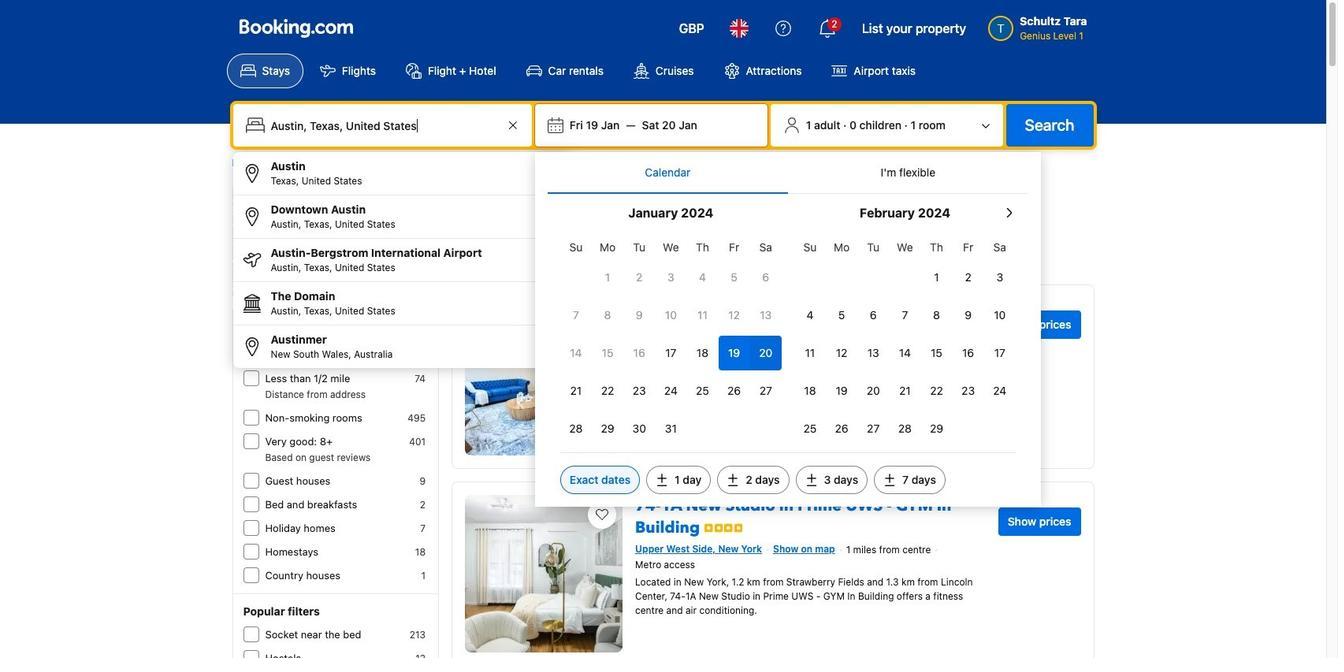 Task type: locate. For each thing, give the bounding box(es) containing it.
17 February 2024 checkbox
[[984, 336, 1016, 371]]

your account menu schultz tara genius level 1 element
[[989, 7, 1094, 43]]

2 grid from the left
[[795, 232, 1016, 446]]

1 horizontal spatial grid
[[795, 232, 1016, 446]]

16 January 2024 checkbox
[[624, 336, 655, 371]]

2 February 2024 checkbox
[[953, 260, 984, 295]]

9 February 2024 checkbox
[[953, 298, 984, 333]]

12 February 2024 checkbox
[[826, 336, 858, 371]]

27 January 2024 checkbox
[[750, 374, 782, 408]]

74-1a new studio in prime uws - gym in building image
[[465, 495, 623, 653]]

2 cell from the left
[[750, 333, 782, 371]]

grid
[[560, 232, 782, 446], [795, 232, 1016, 446]]

group
[[233, 152, 572, 368]]

0 horizontal spatial grid
[[560, 232, 782, 446]]

25 February 2024 checkbox
[[795, 411, 826, 446]]

1 grid from the left
[[560, 232, 782, 446]]

20 February 2024 checkbox
[[858, 374, 889, 408]]

10 February 2024 checkbox
[[984, 298, 1016, 333]]

18 February 2024 checkbox
[[795, 374, 826, 408]]

1 cell from the left
[[719, 333, 750, 371]]

6 February 2024 checkbox
[[858, 298, 889, 333]]

tab list
[[548, 152, 1029, 195]]

cell up 27 january 2024 option
[[750, 333, 782, 371]]

25 January 2024 checkbox
[[687, 374, 719, 408]]

17 January 2024 checkbox
[[655, 336, 687, 371]]

23 February 2024 checkbox
[[953, 374, 984, 408]]

cell up the 26 january 2024 checkbox at the right
[[719, 333, 750, 371]]

29 January 2024 checkbox
[[592, 411, 624, 446]]

3 February 2024 checkbox
[[984, 260, 1016, 295]]

27 February 2024 checkbox
[[858, 411, 889, 446]]

21 January 2024 checkbox
[[560, 374, 592, 408]]

12 January 2024 checkbox
[[719, 298, 750, 333]]

9 January 2024 checkbox
[[624, 298, 655, 333]]

8 February 2024 checkbox
[[921, 298, 953, 333]]

e10-2 designer east village townhouse 1br w d image
[[465, 298, 623, 456]]

28 January 2024 checkbox
[[560, 411, 592, 446]]

1 January 2024 checkbox
[[592, 260, 624, 295]]

cell
[[719, 333, 750, 371], [750, 333, 782, 371]]



Task type: vqa. For each thing, say whether or not it's contained in the screenshot.
Drive the Show on map
no



Task type: describe. For each thing, give the bounding box(es) containing it.
4 February 2024 checkbox
[[795, 298, 826, 333]]

1 February 2024 checkbox
[[921, 260, 953, 295]]

11 January 2024 checkbox
[[687, 298, 719, 333]]

28 February 2024 checkbox
[[889, 411, 921, 446]]

13 January 2024 checkbox
[[750, 298, 782, 333]]

24 February 2024 checkbox
[[984, 374, 1016, 408]]

26 February 2024 checkbox
[[826, 411, 858, 446]]

22 January 2024 checkbox
[[592, 374, 624, 408]]

booking.com image
[[239, 19, 353, 38]]

14 February 2024 checkbox
[[889, 336, 921, 371]]

24 January 2024 checkbox
[[655, 374, 687, 408]]

14 January 2024 checkbox
[[560, 336, 592, 371]]

22 February 2024 checkbox
[[921, 374, 953, 408]]

19 February 2024 checkbox
[[826, 374, 858, 408]]

5 January 2024 checkbox
[[719, 260, 750, 295]]

18 January 2024 checkbox
[[687, 336, 719, 371]]

30 January 2024 checkbox
[[624, 411, 655, 446]]

31 January 2024 checkbox
[[655, 411, 687, 446]]

23 January 2024 checkbox
[[624, 374, 655, 408]]

20 January 2024 checkbox
[[750, 336, 782, 371]]

4 January 2024 checkbox
[[687, 260, 719, 295]]

16 February 2024 checkbox
[[953, 336, 984, 371]]

26 January 2024 checkbox
[[719, 374, 750, 408]]

15 February 2024 checkbox
[[921, 336, 953, 371]]

search results updated. new york: 1,211 properties found. element
[[452, 184, 1095, 206]]

2 January 2024 checkbox
[[624, 260, 655, 295]]

11 February 2024 checkbox
[[795, 336, 826, 371]]

10 January 2024 checkbox
[[655, 298, 687, 333]]

7 February 2024 checkbox
[[889, 298, 921, 333]]

Where are you going? field
[[264, 111, 504, 140]]

19 January 2024 checkbox
[[719, 336, 750, 371]]

7 January 2024 checkbox
[[560, 298, 592, 333]]

15 January 2024 checkbox
[[592, 336, 624, 371]]

21 February 2024 checkbox
[[889, 374, 921, 408]]

29 February 2024 checkbox
[[921, 411, 953, 446]]

5 February 2024 checkbox
[[826, 298, 858, 333]]

6 January 2024 checkbox
[[750, 260, 782, 295]]

8 January 2024 checkbox
[[592, 298, 624, 333]]

13 February 2024 checkbox
[[858, 336, 889, 371]]

3 January 2024 checkbox
[[655, 260, 687, 295]]



